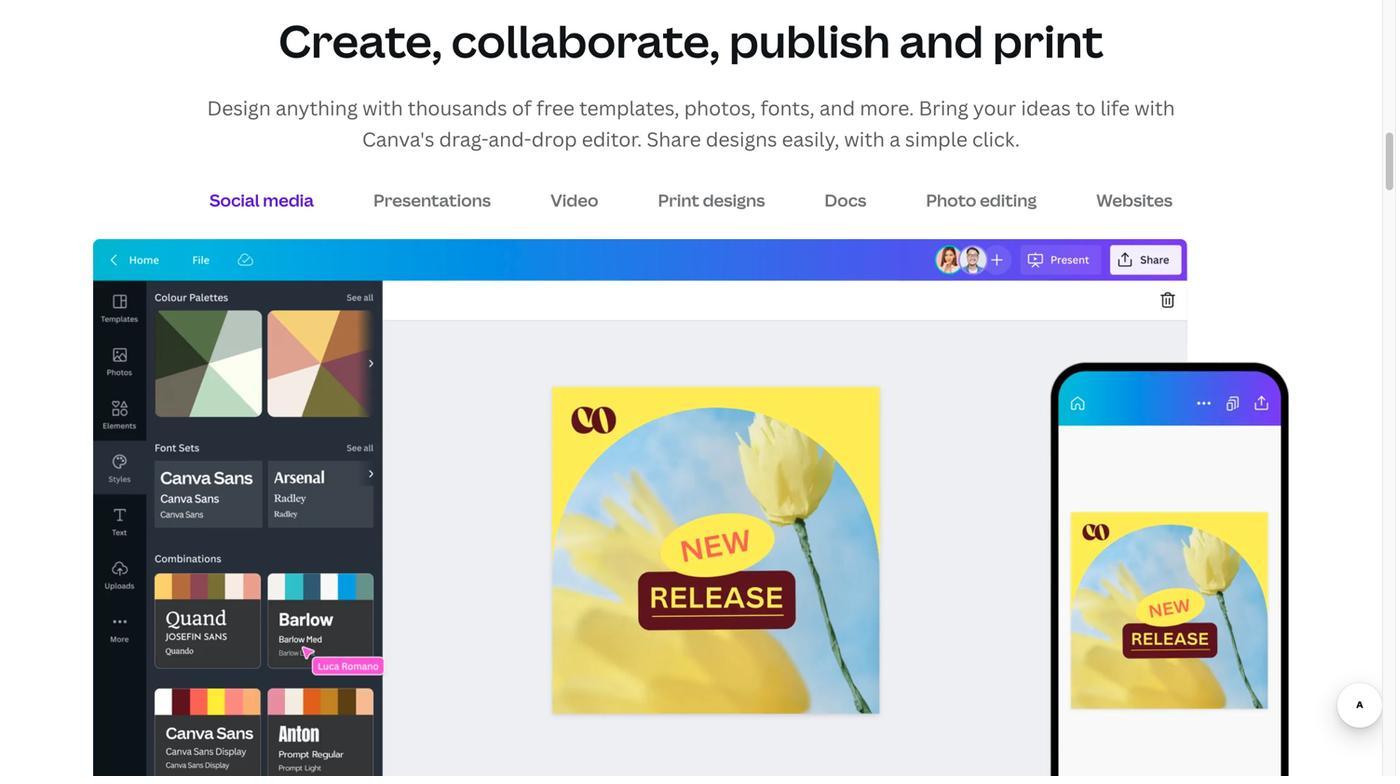Task type: locate. For each thing, give the bounding box(es) containing it.
with right life
[[1135, 94, 1175, 121]]

with
[[363, 94, 403, 121], [1135, 94, 1175, 121], [844, 126, 885, 152]]

0 vertical spatial designs
[[706, 126, 777, 152]]

video button
[[540, 183, 610, 220]]

design
[[207, 94, 271, 121]]

print designs
[[658, 189, 765, 212]]

tab list containing social media
[[93, 179, 1289, 224]]

1 vertical spatial and
[[820, 94, 855, 121]]

simple
[[905, 126, 968, 152]]

bring
[[919, 94, 969, 121]]

designs right print
[[703, 189, 765, 212]]

0 horizontal spatial and
[[820, 94, 855, 121]]

print
[[658, 189, 700, 212]]

ideas
[[1021, 94, 1071, 121]]

print
[[993, 10, 1104, 71]]

1 horizontal spatial and
[[900, 10, 984, 71]]

with up canva's
[[363, 94, 403, 121]]

designs inside design anything with thousands of free templates, photos, fonts, and more. bring your ideas to life with canva's drag-and-drop editor. share designs easily, with a simple click.
[[706, 126, 777, 152]]

publish
[[729, 10, 891, 71]]

designs
[[706, 126, 777, 152], [703, 189, 765, 212]]

social media button
[[198, 183, 325, 220]]

designs down the photos,
[[706, 126, 777, 152]]

tab list
[[93, 179, 1289, 224]]

1 vertical spatial designs
[[703, 189, 765, 212]]

drop
[[532, 126, 577, 152]]

2 horizontal spatial with
[[1135, 94, 1175, 121]]

and
[[900, 10, 984, 71], [820, 94, 855, 121]]

your
[[973, 94, 1017, 121]]

to
[[1076, 94, 1096, 121]]

designs inside button
[[703, 189, 765, 212]]

create,
[[279, 10, 442, 71]]

fonts,
[[761, 94, 815, 121]]

presentations
[[374, 189, 491, 212]]

and up bring
[[900, 10, 984, 71]]

photo editing
[[926, 189, 1037, 212]]

more.
[[860, 94, 914, 121]]

websites button
[[1086, 183, 1184, 220]]

and up easily,
[[820, 94, 855, 121]]

photo editing button
[[915, 183, 1048, 220]]

create, collaborate, publish and print
[[279, 10, 1104, 71]]

presentations button
[[362, 183, 502, 220]]

with left a
[[844, 126, 885, 152]]

0 vertical spatial and
[[900, 10, 984, 71]]

print designs button
[[647, 183, 776, 220]]



Task type: vqa. For each thing, say whether or not it's contained in the screenshot.
JAMES PETERSON icon in the top right of the page
no



Task type: describe. For each thing, give the bounding box(es) containing it.
free
[[536, 94, 575, 121]]

thousands
[[408, 94, 507, 121]]

1 horizontal spatial with
[[844, 126, 885, 152]]

social media
[[210, 189, 314, 212]]

photo
[[926, 189, 977, 212]]

canva's
[[362, 126, 435, 152]]

easily,
[[782, 126, 840, 152]]

drag-
[[439, 126, 488, 152]]

editor.
[[582, 126, 642, 152]]

docs button
[[814, 183, 878, 220]]

video
[[551, 189, 599, 212]]

media
[[263, 189, 314, 212]]

anything
[[276, 94, 358, 121]]

0 horizontal spatial with
[[363, 94, 403, 121]]

of
[[512, 94, 532, 121]]

share
[[647, 126, 701, 152]]

and-
[[488, 126, 532, 152]]

life
[[1101, 94, 1130, 121]]

photos,
[[684, 94, 756, 121]]

social
[[210, 189, 260, 212]]

a
[[890, 126, 901, 152]]

and inside design anything with thousands of free templates, photos, fonts, and more. bring your ideas to life with canva's drag-and-drop editor. share designs easily, with a simple click.
[[820, 94, 855, 121]]

docs
[[825, 189, 867, 212]]

collaborate,
[[451, 10, 720, 71]]

templates,
[[579, 94, 680, 121]]

editing
[[980, 189, 1037, 212]]

design anything with thousands of free templates, photos, fonts, and more. bring your ideas to life with canva's drag-and-drop editor. share designs easily, with a simple click.
[[207, 94, 1175, 152]]

websites
[[1097, 189, 1173, 212]]

click.
[[973, 126, 1020, 152]]



